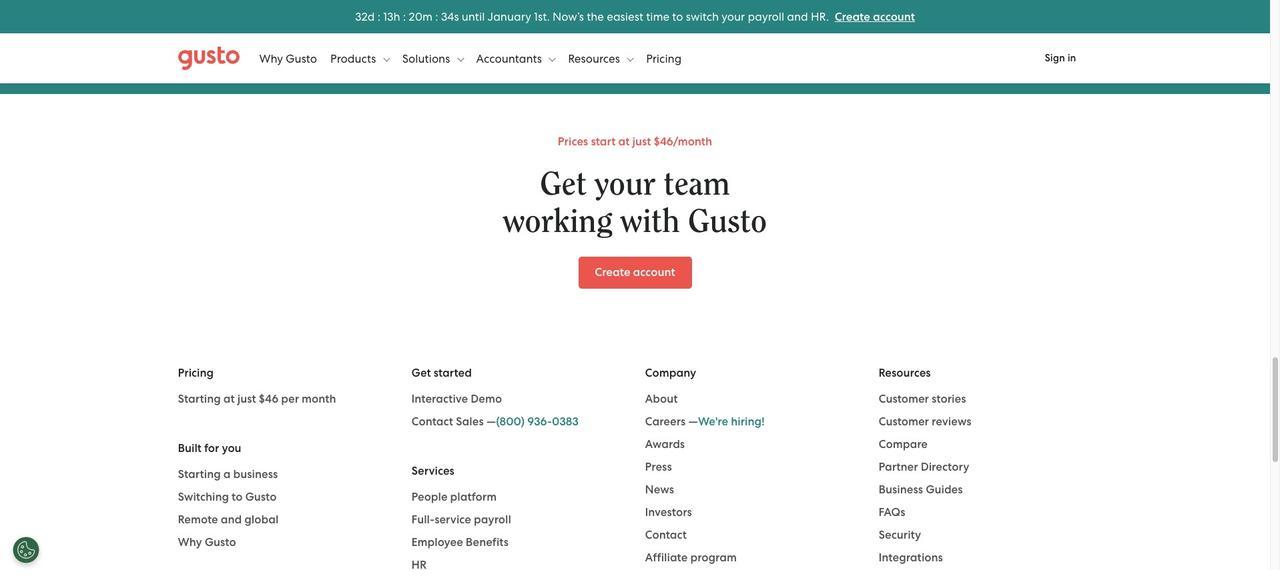 Task type: describe. For each thing, give the bounding box(es) containing it.
1
[[383, 10, 387, 23]]

contact for contact sales — (800) 936-0383
[[411, 415, 453, 429]]

reviews
[[932, 415, 971, 429]]

customer stories
[[879, 393, 966, 407]]

interactive demo
[[411, 393, 502, 407]]

program
[[690, 552, 737, 566]]

online payroll services, hr, and benefits | gusto image
[[178, 46, 239, 70]]

why inside main element
[[259, 52, 283, 65]]

we're
[[698, 415, 728, 429]]

full-service payroll link
[[411, 513, 625, 529]]

stories
[[932, 393, 966, 407]]

security link
[[879, 528, 1092, 544]]

contact link
[[645, 528, 859, 544]]

2 3 from the left
[[387, 10, 394, 23]]

partner
[[879, 461, 918, 475]]

1 3 from the left
[[355, 10, 362, 23]]

for
[[204, 442, 219, 456]]

h :
[[394, 10, 406, 23]]

people
[[411, 491, 448, 505]]

awards link
[[645, 437, 859, 453]]

remote and global
[[178, 514, 279, 528]]

operations,
[[712, 11, 763, 22]]

switch
[[686, 10, 719, 23]]

interactive
[[411, 393, 468, 407]]

start
[[591, 135, 616, 149]]

0 horizontal spatial just
[[237, 393, 256, 407]]

starting a business
[[178, 468, 278, 482]]

press link
[[645, 460, 859, 476]]

guides
[[926, 483, 963, 498]]

switching
[[178, 491, 229, 505]]

hiring!
[[731, 415, 765, 429]]

936-
[[527, 415, 552, 429]]

business guides
[[879, 483, 963, 498]]

1 vertical spatial why gusto link
[[178, 536, 391, 552]]

at inside 'starting at just $46 per month' link
[[223, 393, 235, 407]]

0 horizontal spatial account
[[633, 266, 675, 280]]

1 vertical spatial create account link
[[578, 257, 692, 289]]

integrations link
[[879, 551, 1092, 567]]

directory
[[921, 461, 969, 475]]

people platform
[[411, 491, 497, 505]]

create account
[[595, 266, 675, 280]]

0 vertical spatial account
[[873, 10, 915, 24]]

built
[[178, 442, 202, 456]]

careers
[[645, 415, 686, 429]]

0 vertical spatial at
[[618, 135, 630, 149]]

compare
[[879, 438, 928, 452]]

business guides link
[[879, 483, 1092, 499]]

starting a business link
[[178, 467, 391, 483]]

3 2 d : 1 3 h : 2 0 m : 3 5 s until january 1st. now's the easiest time to switch your payroll and hr. create account
[[355, 10, 915, 24]]

employee benefits
[[411, 536, 509, 550]]

0 horizontal spatial pricing
[[178, 367, 214, 381]]

customer stories link
[[879, 392, 1092, 408]]

remote
[[178, 514, 218, 528]]

get started
[[411, 367, 472, 381]]

get your team working with gusto
[[503, 168, 767, 239]]

interactive demo link
[[411, 392, 625, 408]]

1 horizontal spatial create account link
[[835, 10, 915, 24]]

solutions
[[402, 52, 453, 65]]

careers — we're hiring!
[[645, 415, 765, 429]]

benefits
[[466, 536, 509, 550]]

why gusto inside main element
[[259, 52, 317, 65]]

affiliate program
[[645, 552, 737, 566]]

affiliate
[[645, 552, 688, 566]]

team
[[664, 168, 730, 201]]

your inside get your team working with gusto
[[595, 168, 656, 201]]

starting for starting at just $46 per month
[[178, 393, 221, 407]]

remote and global link
[[178, 513, 391, 529]]

payroll inside the "3 2 d : 1 3 h : 2 0 m : 3 5 s until january 1st. now's the easiest time to switch your payroll and hr. create account"
[[748, 10, 784, 23]]

of
[[701, 11, 710, 22]]

you
[[222, 442, 241, 456]]

press
[[645, 461, 672, 475]]

pricing link
[[646, 38, 682, 78]]

prices
[[558, 135, 588, 149]]

compare link
[[879, 437, 1092, 453]]

about
[[645, 393, 678, 407]]

time
[[646, 10, 669, 23]]

0
[[415, 10, 423, 23]]

global
[[244, 514, 279, 528]]

news
[[645, 483, 674, 498]]

sign in link
[[1029, 43, 1092, 73]]

business
[[879, 483, 923, 498]]

switching to gusto
[[178, 491, 277, 505]]

service
[[435, 514, 471, 528]]

in
[[1068, 52, 1076, 64]]

january
[[487, 10, 531, 23]]

news link
[[645, 483, 859, 499]]

switching to gusto link
[[178, 490, 391, 506]]

director
[[664, 11, 699, 22]]

payroll inside full-service payroll "link"
[[474, 514, 511, 528]]

the
[[587, 10, 604, 23]]

1 horizontal spatial resources
[[879, 367, 931, 381]]

to inside the "3 2 d : 1 3 h : 2 0 m : 3 5 s until january 1st. now's the easiest time to switch your payroll and hr. create account"
[[672, 10, 683, 23]]

customer for customer reviews
[[879, 415, 929, 429]]

to inside switching to gusto link
[[232, 491, 243, 505]]

0 horizontal spatial and
[[221, 514, 242, 528]]

starting for starting a business
[[178, 468, 221, 482]]



Task type: locate. For each thing, give the bounding box(es) containing it.
2 horizontal spatial 3
[[441, 10, 448, 23]]

gusto left products
[[286, 52, 317, 65]]

customer up customer reviews
[[879, 393, 929, 407]]

contact
[[411, 415, 453, 429], [645, 529, 687, 543]]

why gusto left products
[[259, 52, 317, 65]]

0 vertical spatial why
[[259, 52, 283, 65]]

0 horizontal spatial resources
[[568, 52, 623, 65]]

employee benefits link
[[411, 536, 625, 552]]

gusto inside main element
[[286, 52, 317, 65]]

gusto down team
[[688, 206, 767, 239]]

2 starting from the top
[[178, 468, 221, 482]]

to up remote and global
[[232, 491, 243, 505]]

contact up affiliate
[[645, 529, 687, 543]]

1 vertical spatial create
[[595, 266, 630, 280]]

0 vertical spatial why gusto link
[[259, 38, 317, 78]]

products button
[[330, 38, 390, 78]]

just right "start" at top
[[632, 135, 651, 149]]

pricing down time
[[646, 52, 682, 65]]

0 horizontal spatial get
[[411, 367, 431, 381]]

customer
[[879, 393, 929, 407], [879, 415, 929, 429]]

to right time
[[672, 10, 683, 23]]

1 vertical spatial at
[[223, 393, 235, 407]]

starting up the switching
[[178, 468, 221, 482]]

solutions button
[[402, 38, 464, 78]]

get for your
[[540, 168, 587, 201]]

d :
[[368, 10, 381, 23]]

partner directory link
[[879, 460, 1092, 476]]

contact sales — (800) 936-0383
[[411, 415, 579, 429]]

create right 'hr.' on the top of the page
[[835, 10, 870, 24]]

pricing inside main element
[[646, 52, 682, 65]]

3
[[355, 10, 362, 23], [387, 10, 394, 23], [441, 10, 448, 23]]

starting
[[178, 393, 221, 407], [178, 468, 221, 482]]

3 left d :
[[355, 10, 362, 23]]

investors link
[[645, 506, 859, 522]]

started
[[434, 367, 472, 381]]

— right the "careers"
[[688, 415, 698, 429]]

mod
[[766, 11, 789, 22]]

0 vertical spatial why gusto
[[259, 52, 317, 65]]

to
[[672, 10, 683, 23], [232, 491, 243, 505]]

get
[[540, 168, 587, 201], [411, 367, 431, 381]]

1 vertical spatial get
[[411, 367, 431, 381]]

accountants button
[[476, 38, 556, 78]]

1 horizontal spatial why
[[259, 52, 283, 65]]

company
[[645, 367, 696, 381]]

1 horizontal spatial at
[[618, 135, 630, 149]]

0 horizontal spatial payroll
[[474, 514, 511, 528]]

0 horizontal spatial create
[[595, 266, 630, 280]]

1 vertical spatial pricing
[[178, 367, 214, 381]]

contact down interactive at left bottom
[[411, 415, 453, 429]]

faqs link
[[879, 506, 1092, 522]]

0 horizontal spatial your
[[595, 168, 656, 201]]

why gusto link down remote and global link
[[178, 536, 391, 552]]

customer for customer stories
[[879, 393, 929, 407]]

1 vertical spatial your
[[595, 168, 656, 201]]

payroll up benefits
[[474, 514, 511, 528]]

pricing up starting at just $46 per month
[[178, 367, 214, 381]]

built for you
[[178, 442, 241, 456]]

gusto up global
[[245, 491, 277, 505]]

$46/month
[[654, 135, 712, 149]]

1 vertical spatial why
[[178, 536, 202, 550]]

1 vertical spatial just
[[237, 393, 256, 407]]

your right of
[[721, 10, 745, 23]]

1 horizontal spatial —
[[688, 415, 698, 429]]

easiest
[[607, 10, 643, 23]]

create account link right 'hr.' on the top of the page
[[835, 10, 915, 24]]

create account link down with
[[578, 257, 692, 289]]

faqs
[[879, 506, 905, 520]]

0 vertical spatial and
[[787, 10, 808, 23]]

0 vertical spatial resources
[[568, 52, 623, 65]]

sign in
[[1045, 52, 1076, 64]]

per
[[281, 393, 299, 407]]

working
[[503, 206, 613, 239]]

1 vertical spatial and
[[221, 514, 242, 528]]

0 vertical spatial get
[[540, 168, 587, 201]]

1 horizontal spatial and
[[787, 10, 808, 23]]

1 horizontal spatial pricing
[[646, 52, 682, 65]]

1 horizontal spatial create
[[835, 10, 870, 24]]

get up working at the top of page
[[540, 168, 587, 201]]

1 vertical spatial why gusto
[[178, 536, 236, 550]]

0 horizontal spatial contact
[[411, 415, 453, 429]]

1 — from the left
[[486, 415, 496, 429]]

awards
[[645, 438, 685, 452]]

products
[[330, 52, 379, 65]]

gusto inside get your team working with gusto
[[688, 206, 767, 239]]

0 horizontal spatial why gusto
[[178, 536, 236, 550]]

2 — from the left
[[688, 415, 698, 429]]

0 horizontal spatial 2
[[362, 10, 368, 23]]

resources inside dropdown button
[[568, 52, 623, 65]]

0 vertical spatial create account link
[[835, 10, 915, 24]]

0 horizontal spatial why
[[178, 536, 202, 550]]

2 right h :
[[409, 10, 415, 23]]

now's
[[552, 10, 584, 23]]

about link
[[645, 392, 859, 408]]

a
[[223, 468, 231, 482]]

1 customer from the top
[[879, 393, 929, 407]]

m :
[[423, 10, 438, 23]]

1 horizontal spatial your
[[721, 10, 745, 23]]

why gusto link left products
[[259, 38, 317, 78]]

main element
[[178, 38, 1092, 78]]

0 vertical spatial just
[[632, 135, 651, 149]]

customer reviews
[[879, 415, 971, 429]]

1 horizontal spatial 2
[[409, 10, 415, 23]]

payroll left 'hr.' on the top of the page
[[748, 10, 784, 23]]

1 horizontal spatial why gusto
[[259, 52, 317, 65]]

1 2 from the left
[[362, 10, 368, 23]]

1 horizontal spatial just
[[632, 135, 651, 149]]

create
[[835, 10, 870, 24], [595, 266, 630, 280]]

employee
[[411, 536, 463, 550]]

0 vertical spatial customer
[[879, 393, 929, 407]]

your down prices start at just $46/month
[[595, 168, 656, 201]]

full-
[[411, 514, 435, 528]]

just left $46
[[237, 393, 256, 407]]

resources down the
[[568, 52, 623, 65]]

0 vertical spatial contact
[[411, 415, 453, 429]]

demo
[[471, 393, 502, 407]]

2 left 1
[[362, 10, 368, 23]]

1 horizontal spatial account
[[873, 10, 915, 24]]

2
[[362, 10, 368, 23], [409, 10, 415, 23]]

resources
[[568, 52, 623, 65], [879, 367, 931, 381]]

2 customer from the top
[[879, 415, 929, 429]]

0 vertical spatial create
[[835, 10, 870, 24]]

0 vertical spatial starting
[[178, 393, 221, 407]]

0 vertical spatial payroll
[[748, 10, 784, 23]]

1 vertical spatial starting
[[178, 468, 221, 482]]

services
[[411, 465, 454, 479]]

prices start at just $46/month
[[558, 135, 712, 149]]

and down switching to gusto
[[221, 514, 242, 528]]

—
[[486, 415, 496, 429], [688, 415, 698, 429]]

1st.
[[534, 10, 550, 23]]

0 horizontal spatial to
[[232, 491, 243, 505]]

gusto
[[286, 52, 317, 65], [688, 206, 767, 239], [245, 491, 277, 505], [205, 536, 236, 550]]

full-service payroll
[[411, 514, 511, 528]]

s
[[454, 10, 459, 23]]

payroll
[[748, 10, 784, 23], [474, 514, 511, 528]]

gusto down remote and global
[[205, 536, 236, 550]]

why gusto
[[259, 52, 317, 65], [178, 536, 236, 550]]

2 2 from the left
[[409, 10, 415, 23]]

— right sales
[[486, 415, 496, 429]]

0 horizontal spatial create account link
[[578, 257, 692, 289]]

at left $46
[[223, 393, 235, 407]]

sales
[[456, 415, 484, 429]]

at right "start" at top
[[618, 135, 630, 149]]

affiliate program link
[[645, 551, 859, 567]]

pricing
[[646, 52, 682, 65], [178, 367, 214, 381]]

create account link
[[835, 10, 915, 24], [578, 257, 692, 289]]

0 vertical spatial your
[[721, 10, 745, 23]]

get inside get your team working with gusto
[[540, 168, 587, 201]]

sign
[[1045, 52, 1065, 64]]

0 vertical spatial pricing
[[646, 52, 682, 65]]

1 starting from the top
[[178, 393, 221, 407]]

why gusto down remote in the left of the page
[[178, 536, 236, 550]]

1 vertical spatial resources
[[879, 367, 931, 381]]

3 3 from the left
[[441, 10, 448, 23]]

5
[[448, 10, 454, 23]]

why right online payroll services, hr, and benefits | gusto image
[[259, 52, 283, 65]]

1 vertical spatial payroll
[[474, 514, 511, 528]]

1 horizontal spatial contact
[[645, 529, 687, 543]]

get left started
[[411, 367, 431, 381]]

resources button
[[568, 38, 634, 78]]

0 horizontal spatial 3
[[355, 10, 362, 23]]

1 horizontal spatial get
[[540, 168, 587, 201]]

create down with
[[595, 266, 630, 280]]

0 vertical spatial to
[[672, 10, 683, 23]]

(800)
[[496, 415, 525, 429]]

security
[[879, 529, 921, 543]]

get for started
[[411, 367, 431, 381]]

starting up built
[[178, 393, 221, 407]]

customer up compare
[[879, 415, 929, 429]]

with
[[621, 206, 680, 239]]

partner directory
[[879, 461, 969, 475]]

1 horizontal spatial payroll
[[748, 10, 784, 23]]

your inside the "3 2 d : 1 3 h : 2 0 m : 3 5 s until january 1st. now's the easiest time to switch your payroll and hr. create account"
[[721, 10, 745, 23]]

1 vertical spatial to
[[232, 491, 243, 505]]

your
[[721, 10, 745, 23], [595, 168, 656, 201]]

and inside the "3 2 d : 1 3 h : 2 0 m : 3 5 s until january 1st. now's the easiest time to switch your payroll and hr. create account"
[[787, 10, 808, 23]]

0 horizontal spatial at
[[223, 393, 235, 407]]

contact inside "link"
[[645, 529, 687, 543]]

$46
[[259, 393, 278, 407]]

0 horizontal spatial —
[[486, 415, 496, 429]]

3 left s
[[441, 10, 448, 23]]

1 vertical spatial contact
[[645, 529, 687, 543]]

customer reviews link
[[879, 415, 1092, 431]]

and left 'hr.' on the top of the page
[[787, 10, 808, 23]]

1 vertical spatial customer
[[879, 415, 929, 429]]

why down remote in the left of the page
[[178, 536, 202, 550]]

starting at just $46 per month link
[[178, 392, 391, 408]]

investors
[[645, 506, 692, 520]]

3 right d :
[[387, 10, 394, 23]]

resources up customer stories
[[879, 367, 931, 381]]

1 vertical spatial account
[[633, 266, 675, 280]]

0383
[[552, 415, 579, 429]]

contact for contact
[[645, 529, 687, 543]]

1 horizontal spatial 3
[[387, 10, 394, 23]]

1 horizontal spatial to
[[672, 10, 683, 23]]



Task type: vqa. For each thing, say whether or not it's contained in the screenshot.
'Customer' corresponding to Customer reviews
yes



